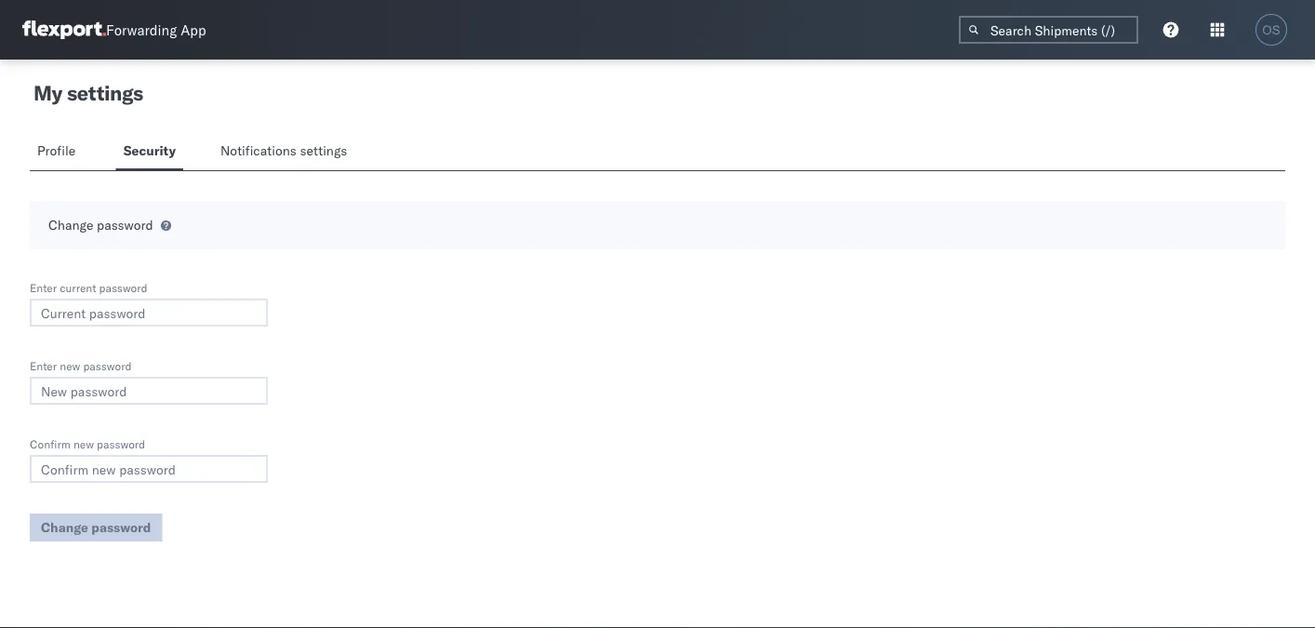 Task type: vqa. For each thing, say whether or not it's contained in the screenshot.
Notifications
yes



Task type: describe. For each thing, give the bounding box(es) containing it.
profile
[[37, 142, 76, 159]]

enter for enter current password
[[30, 281, 57, 294]]

notifications settings button
[[213, 134, 363, 170]]

change
[[48, 217, 93, 233]]

password right "change" at the left top of page
[[97, 217, 153, 233]]

notifications settings
[[220, 142, 347, 159]]

current
[[60, 281, 96, 294]]

change password
[[48, 217, 153, 233]]

Current password password field
[[30, 299, 268, 327]]

new for enter
[[60, 359, 80, 373]]

enter for enter new password
[[30, 359, 57, 373]]

confirm new password
[[30, 437, 145, 451]]

settings for my settings
[[67, 80, 143, 106]]

os button
[[1250, 8, 1293, 51]]

my settings
[[33, 80, 143, 106]]

settings for notifications settings
[[300, 142, 347, 159]]

password for confirm new password
[[97, 437, 145, 451]]

security
[[123, 142, 176, 159]]

my
[[33, 80, 62, 106]]

forwarding app link
[[22, 20, 206, 39]]

profile button
[[30, 134, 86, 170]]

forwarding
[[106, 21, 177, 39]]

forwarding app
[[106, 21, 206, 39]]



Task type: locate. For each thing, give the bounding box(es) containing it.
enter current password
[[30, 281, 148, 294]]

password for enter current password
[[99, 281, 148, 294]]

1 enter from the top
[[30, 281, 57, 294]]

New password password field
[[30, 377, 268, 405]]

settings right 'notifications' at the top left
[[300, 142, 347, 159]]

new right confirm
[[73, 437, 94, 451]]

enter new password
[[30, 359, 132, 373]]

settings
[[67, 80, 143, 106], [300, 142, 347, 159]]

0 horizontal spatial settings
[[67, 80, 143, 106]]

0 vertical spatial new
[[60, 359, 80, 373]]

2 enter from the top
[[30, 359, 57, 373]]

new
[[60, 359, 80, 373], [73, 437, 94, 451]]

confirm
[[30, 437, 71, 451]]

enter
[[30, 281, 57, 294], [30, 359, 57, 373]]

1 vertical spatial new
[[73, 437, 94, 451]]

1 vertical spatial enter
[[30, 359, 57, 373]]

Search Shipments (/) text field
[[959, 16, 1139, 44]]

new for confirm
[[73, 437, 94, 451]]

flexport. image
[[22, 20, 106, 39]]

password up current password password field
[[99, 281, 148, 294]]

enter up confirm
[[30, 359, 57, 373]]

1 vertical spatial settings
[[300, 142, 347, 159]]

password up new password password field
[[83, 359, 132, 373]]

notifications
[[220, 142, 297, 159]]

settings inside button
[[300, 142, 347, 159]]

0 vertical spatial enter
[[30, 281, 57, 294]]

0 vertical spatial settings
[[67, 80, 143, 106]]

password for enter new password
[[83, 359, 132, 373]]

new down current
[[60, 359, 80, 373]]

security button
[[116, 134, 183, 170]]

enter left current
[[30, 281, 57, 294]]

app
[[181, 21, 206, 39]]

Confirm new password password field
[[30, 455, 268, 483]]

os
[[1263, 23, 1281, 37]]

1 horizontal spatial settings
[[300, 142, 347, 159]]

settings right my
[[67, 80, 143, 106]]

password up confirm new password password field
[[97, 437, 145, 451]]

password
[[97, 217, 153, 233], [99, 281, 148, 294], [83, 359, 132, 373], [97, 437, 145, 451]]



